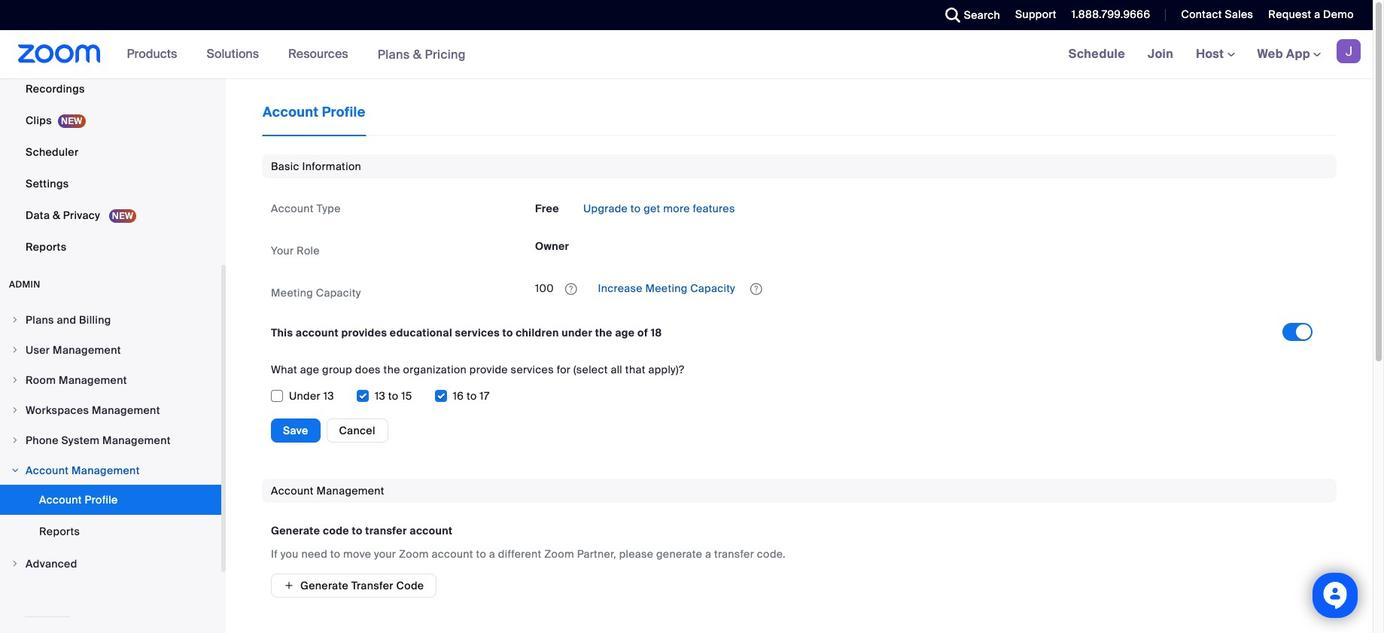 Task type: describe. For each thing, give the bounding box(es) containing it.
user management
[[26, 343, 121, 357]]

this account provides educational services to children under the age of 18
[[271, 326, 662, 339]]

1 horizontal spatial the
[[596, 326, 613, 339]]

0 horizontal spatial services
[[455, 326, 500, 339]]

need
[[302, 547, 328, 561]]

user management menu item
[[0, 336, 221, 365]]

for
[[557, 363, 571, 376]]

account management inside main content main content
[[271, 484, 385, 498]]

1 vertical spatial age
[[300, 363, 320, 376]]

billing
[[79, 313, 111, 327]]

account up basic
[[263, 103, 319, 121]]

web app button
[[1258, 46, 1322, 62]]

18
[[651, 326, 662, 339]]

basic information
[[271, 159, 362, 173]]

application inside main content main content
[[535, 281, 1064, 305]]

join
[[1149, 46, 1174, 62]]

profile inside main content main content
[[322, 103, 366, 121]]

workspaces
[[26, 404, 89, 417]]

1 horizontal spatial age
[[615, 326, 635, 339]]

plans & pricing
[[378, 46, 466, 62]]

resources button
[[289, 30, 355, 78]]

schedule
[[1069, 46, 1126, 62]]

save
[[283, 424, 308, 437]]

side navigation navigation
[[0, 0, 226, 633]]

your role
[[271, 244, 320, 257]]

this
[[271, 326, 293, 339]]

under
[[562, 326, 593, 339]]

room
[[26, 374, 56, 387]]

workspaces management menu item
[[0, 396, 221, 425]]

children
[[516, 326, 559, 339]]

solutions button
[[207, 30, 266, 78]]

account management menu item
[[0, 456, 221, 485]]

does
[[355, 363, 381, 376]]

meetings navigation
[[1058, 30, 1374, 79]]

management for account management menu item
[[72, 464, 140, 477]]

you
[[281, 547, 299, 561]]

right image for plans
[[11, 316, 20, 325]]

workspaces management
[[26, 404, 160, 417]]

account down the save
[[271, 484, 314, 498]]

generate
[[657, 547, 703, 561]]

basic
[[271, 159, 300, 173]]

code
[[396, 579, 424, 592]]

account management menu
[[0, 485, 221, 548]]

under 13
[[289, 389, 334, 403]]

clips
[[26, 114, 52, 127]]

free
[[535, 202, 560, 215]]

1 vertical spatial account
[[410, 524, 453, 537]]

phone
[[26, 434, 59, 447]]

13 to 15
[[375, 389, 412, 403]]

educational
[[390, 326, 453, 339]]

generate code to transfer account
[[271, 524, 453, 537]]

owner
[[535, 239, 570, 253]]

sales
[[1226, 8, 1254, 21]]

add image
[[284, 579, 294, 592]]

plans and billing menu item
[[0, 306, 221, 334]]

request a demo
[[1269, 8, 1355, 21]]

0 horizontal spatial the
[[384, 363, 400, 376]]

organization
[[403, 363, 467, 376]]

learn more about increasing meeting capacity image
[[746, 282, 767, 296]]

right image for phone
[[11, 436, 20, 445]]

what
[[271, 363, 298, 376]]

recordings
[[26, 82, 85, 96]]

0 horizontal spatial capacity
[[316, 286, 361, 300]]

contact
[[1182, 8, 1223, 21]]

management for user management menu item
[[53, 343, 121, 357]]

upgrade
[[584, 202, 628, 215]]

clips link
[[0, 105, 221, 136]]

schedule link
[[1058, 30, 1137, 78]]

cancel
[[339, 424, 376, 437]]

to right need
[[330, 547, 341, 561]]

16 to 17
[[453, 389, 490, 403]]

settings link
[[0, 169, 221, 199]]

to left 15
[[388, 389, 399, 403]]

save button
[[271, 419, 320, 443]]

support
[[1016, 8, 1057, 21]]

product information navigation
[[116, 30, 477, 79]]

upgrade to get more features link
[[584, 202, 736, 215]]

web app
[[1258, 46, 1311, 62]]

to left children
[[503, 326, 513, 339]]

search button
[[934, 0, 1005, 30]]

transfer
[[351, 579, 394, 592]]

your
[[271, 244, 294, 257]]

2 zoom from the left
[[545, 547, 575, 561]]

host
[[1197, 46, 1228, 62]]

reports inside account management menu
[[39, 525, 80, 538]]

plans for plans & pricing
[[378, 46, 410, 62]]

that
[[626, 363, 646, 376]]

management up account management menu item
[[102, 434, 171, 447]]

move
[[343, 547, 371, 561]]

solutions
[[207, 46, 259, 62]]

what age group does the organization provide services for (select all that apply)?
[[271, 363, 685, 376]]

products button
[[127, 30, 184, 78]]

get
[[644, 202, 661, 215]]

contact sales
[[1182, 8, 1254, 21]]

partner,
[[577, 547, 617, 561]]

scheduler
[[26, 145, 79, 159]]

16
[[453, 389, 464, 403]]

banner containing products
[[0, 30, 1374, 79]]

meeting capacity
[[271, 286, 361, 300]]

features
[[693, 202, 736, 215]]

0 horizontal spatial account profile link
[[0, 485, 221, 515]]

code.
[[757, 547, 786, 561]]

0 vertical spatial account
[[296, 326, 339, 339]]

data & privacy
[[26, 209, 103, 222]]

provide
[[470, 363, 508, 376]]

different
[[498, 547, 542, 561]]



Task type: vqa. For each thing, say whether or not it's contained in the screenshot.
Generate Transfer Code on the left bottom of page
yes



Task type: locate. For each thing, give the bounding box(es) containing it.
more
[[664, 202, 690, 215]]

1 vertical spatial transfer
[[715, 547, 755, 561]]

1 horizontal spatial meeting
[[646, 281, 688, 295]]

management
[[53, 343, 121, 357], [59, 374, 127, 387], [92, 404, 160, 417], [102, 434, 171, 447], [72, 464, 140, 477], [317, 484, 385, 498]]

plans inside menu item
[[26, 313, 54, 327]]

3 right image from the top
[[11, 466, 20, 475]]

and
[[57, 313, 76, 327]]

plans inside product information navigation
[[378, 46, 410, 62]]

13 left 15
[[375, 389, 386, 403]]

1 vertical spatial account profile link
[[0, 485, 221, 515]]

1 13 from the left
[[324, 389, 334, 403]]

resources
[[289, 46, 348, 62]]

phone system management
[[26, 434, 171, 447]]

generate inside the generate transfer code button
[[300, 579, 349, 592]]

account management down system
[[26, 464, 140, 477]]

age
[[615, 326, 635, 339], [300, 363, 320, 376]]

& inside personal menu menu
[[53, 209, 60, 222]]

0 vertical spatial profile
[[322, 103, 366, 121]]

increase
[[598, 281, 643, 295]]

1 horizontal spatial transfer
[[715, 547, 755, 561]]

1 vertical spatial &
[[53, 209, 60, 222]]

0 vertical spatial plans
[[378, 46, 410, 62]]

1 right image from the top
[[11, 316, 20, 325]]

1 horizontal spatial 13
[[375, 389, 386, 403]]

room management
[[26, 374, 127, 387]]

to left get
[[631, 202, 641, 215]]

1 horizontal spatial zoom
[[545, 547, 575, 561]]

right image for user
[[11, 346, 20, 355]]

1 vertical spatial account management
[[271, 484, 385, 498]]

profile picture image
[[1338, 39, 1362, 63]]

1.888.799.9666 button
[[1061, 0, 1155, 30], [1072, 8, 1151, 21]]

0 vertical spatial services
[[455, 326, 500, 339]]

1.888.799.9666
[[1072, 8, 1151, 21]]

app
[[1287, 46, 1311, 62]]

banner
[[0, 30, 1374, 79]]

data
[[26, 209, 50, 222]]

application
[[535, 281, 1064, 305]]

account management inside menu item
[[26, 464, 140, 477]]

account profile link inside main content main content
[[262, 102, 367, 136]]

plans for plans and billing
[[26, 313, 54, 327]]

increase meeting capacity
[[595, 281, 739, 295]]

privacy
[[63, 209, 100, 222]]

right image inside phone system management menu item
[[11, 436, 20, 445]]

advanced
[[26, 557, 77, 571]]

system
[[61, 434, 100, 447]]

right image inside the 'workspaces management' menu item
[[11, 406, 20, 415]]

0 horizontal spatial account profile
[[39, 493, 118, 507]]

0 horizontal spatial 13
[[324, 389, 334, 403]]

2 right image from the top
[[11, 346, 20, 355]]

account profile down account management menu item
[[39, 493, 118, 507]]

account management
[[26, 464, 140, 477], [271, 484, 385, 498]]

services
[[455, 326, 500, 339], [511, 363, 554, 376]]

right image for room management
[[11, 376, 20, 385]]

reports link up advanced menu item
[[0, 517, 221, 547]]

a
[[1315, 8, 1321, 21], [489, 547, 496, 561], [706, 547, 712, 561]]

0 horizontal spatial a
[[489, 547, 496, 561]]

1 horizontal spatial plans
[[378, 46, 410, 62]]

zoom left "partner,"
[[545, 547, 575, 561]]

age right what
[[300, 363, 320, 376]]

main content main content
[[226, 78, 1374, 633]]

3 right image from the top
[[11, 436, 20, 445]]

& right data
[[53, 209, 60, 222]]

admin
[[9, 279, 40, 291]]

increase meeting capacity link
[[595, 281, 739, 295]]

capacity
[[691, 281, 736, 295], [316, 286, 361, 300]]

2 vertical spatial right image
[[11, 466, 20, 475]]

0 horizontal spatial transfer
[[365, 524, 407, 537]]

0 vertical spatial reports
[[26, 240, 67, 254]]

management inside main content main content
[[317, 484, 385, 498]]

reports down data
[[26, 240, 67, 254]]

a left 'different'
[[489, 547, 496, 561]]

100
[[535, 281, 557, 295]]

to right code
[[352, 524, 363, 537]]

0 vertical spatial generate
[[271, 524, 320, 537]]

management for room management menu item
[[59, 374, 127, 387]]

right image inside room management menu item
[[11, 376, 20, 385]]

0 vertical spatial the
[[596, 326, 613, 339]]

age left of
[[615, 326, 635, 339]]

join link
[[1137, 30, 1185, 78]]

right image inside plans and billing menu item
[[11, 316, 20, 325]]

2 reports link from the top
[[0, 517, 221, 547]]

group
[[322, 363, 353, 376]]

management down billing
[[53, 343, 121, 357]]

to
[[631, 202, 641, 215], [503, 326, 513, 339], [388, 389, 399, 403], [467, 389, 477, 403], [352, 524, 363, 537], [330, 547, 341, 561], [476, 547, 487, 561]]

information
[[302, 159, 362, 173]]

account up code
[[410, 524, 453, 537]]

right image down admin
[[11, 316, 20, 325]]

account
[[296, 326, 339, 339], [410, 524, 453, 537], [432, 547, 474, 561]]

17
[[480, 389, 490, 403]]

account left type at the left of the page
[[271, 202, 314, 215]]

15
[[402, 389, 412, 403]]

reports link
[[0, 232, 221, 262], [0, 517, 221, 547]]

1 vertical spatial services
[[511, 363, 554, 376]]

1 vertical spatial reports
[[39, 525, 80, 538]]

1 horizontal spatial capacity
[[691, 281, 736, 295]]

web
[[1258, 46, 1284, 62]]

0 vertical spatial age
[[615, 326, 635, 339]]

management inside menu item
[[59, 374, 127, 387]]

1 zoom from the left
[[399, 547, 429, 561]]

right image inside account management menu item
[[11, 466, 20, 475]]

plans left pricing
[[378, 46, 410, 62]]

account right this
[[296, 326, 339, 339]]

host button
[[1197, 46, 1235, 62]]

personal menu menu
[[0, 0, 221, 264]]

the right under at the left bottom of page
[[596, 326, 613, 339]]

profile down account management menu item
[[85, 493, 118, 507]]

capacity left learn more about increasing meeting capacity image
[[691, 281, 736, 295]]

account inside menu
[[39, 493, 82, 507]]

0 horizontal spatial account management
[[26, 464, 140, 477]]

4 right image from the top
[[11, 560, 20, 569]]

scheduler link
[[0, 137, 221, 167]]

13 right under
[[324, 389, 334, 403]]

0 vertical spatial account management
[[26, 464, 140, 477]]

capacity up provides
[[316, 286, 361, 300]]

1 vertical spatial generate
[[300, 579, 349, 592]]

1 reports link from the top
[[0, 232, 221, 262]]

right image left advanced
[[11, 560, 20, 569]]

provides
[[341, 326, 387, 339]]

0 horizontal spatial plans
[[26, 313, 54, 327]]

account profile link
[[262, 102, 367, 136], [0, 485, 221, 515]]

application containing 100
[[535, 281, 1064, 305]]

&
[[413, 46, 422, 62], [53, 209, 60, 222]]

1 vertical spatial reports link
[[0, 517, 221, 547]]

1 horizontal spatial account management
[[271, 484, 385, 498]]

account profile link up basic information
[[262, 102, 367, 136]]

management up generate code to transfer account on the left
[[317, 484, 385, 498]]

2 13 from the left
[[375, 389, 386, 403]]

generate up you
[[271, 524, 320, 537]]

reports inside personal menu menu
[[26, 240, 67, 254]]

account down phone
[[26, 464, 69, 477]]

1 horizontal spatial &
[[413, 46, 422, 62]]

account profile inside main content main content
[[263, 103, 366, 121]]

the right does
[[384, 363, 400, 376]]

meeting up this
[[271, 286, 313, 300]]

0 vertical spatial account profile link
[[262, 102, 367, 136]]

& left pricing
[[413, 46, 422, 62]]

meeting up 18
[[646, 281, 688, 295]]

a left demo
[[1315, 8, 1321, 21]]

1 horizontal spatial account profile
[[263, 103, 366, 121]]

13
[[324, 389, 334, 403], [375, 389, 386, 403]]

to left 17
[[467, 389, 477, 403]]

right image for workspaces management
[[11, 406, 20, 415]]

generate for generate transfer code
[[300, 579, 349, 592]]

account profile inside account management menu
[[39, 493, 118, 507]]

management up phone system management menu item
[[92, 404, 160, 417]]

account profile link down phone system management menu item
[[0, 485, 221, 515]]

zoom logo image
[[18, 44, 101, 63]]

if you need to move your zoom account to a different zoom partner, please generate a transfer code.
[[271, 547, 786, 561]]

1 vertical spatial account profile
[[39, 493, 118, 507]]

search
[[965, 8, 1001, 22]]

capacity inside application
[[691, 281, 736, 295]]

0 vertical spatial reports link
[[0, 232, 221, 262]]

services up what age group does the organization provide services for (select all that apply)?
[[455, 326, 500, 339]]

account profile
[[263, 103, 366, 121], [39, 493, 118, 507]]

admin menu menu
[[0, 306, 221, 580]]

request
[[1269, 8, 1312, 21]]

a right generate on the bottom
[[706, 547, 712, 561]]

0 horizontal spatial age
[[300, 363, 320, 376]]

phone system management menu item
[[0, 426, 221, 455]]

management inside menu item
[[92, 404, 160, 417]]

0 vertical spatial transfer
[[365, 524, 407, 537]]

0 vertical spatial &
[[413, 46, 422, 62]]

& inside product information navigation
[[413, 46, 422, 62]]

right image
[[11, 376, 20, 385], [11, 406, 20, 415], [11, 466, 20, 475]]

account profile up basic information
[[263, 103, 366, 121]]

0 horizontal spatial profile
[[85, 493, 118, 507]]

account inside menu item
[[26, 464, 69, 477]]

plans and billing
[[26, 313, 111, 327]]

request a demo link
[[1258, 0, 1374, 30], [1269, 8, 1355, 21]]

0 vertical spatial right image
[[11, 376, 20, 385]]

account down account management menu item
[[39, 493, 82, 507]]

plans & pricing link
[[378, 46, 466, 62], [378, 46, 466, 62]]

2 horizontal spatial a
[[1315, 8, 1321, 21]]

1 horizontal spatial services
[[511, 363, 554, 376]]

settings
[[26, 177, 69, 191]]

0 horizontal spatial &
[[53, 209, 60, 222]]

2 vertical spatial account
[[432, 547, 474, 561]]

right image left user
[[11, 346, 20, 355]]

0 horizontal spatial meeting
[[271, 286, 313, 300]]

transfer
[[365, 524, 407, 537], [715, 547, 755, 561]]

0 horizontal spatial zoom
[[399, 547, 429, 561]]

meeting inside application
[[646, 281, 688, 295]]

right image left phone
[[11, 436, 20, 445]]

0 vertical spatial account profile
[[263, 103, 366, 121]]

1 vertical spatial the
[[384, 363, 400, 376]]

2 right image from the top
[[11, 406, 20, 415]]

advanced menu item
[[0, 550, 221, 578]]

profile up the information
[[322, 103, 366, 121]]

your
[[374, 547, 396, 561]]

contact sales link
[[1171, 0, 1258, 30], [1182, 8, 1254, 21]]

right image inside user management menu item
[[11, 346, 20, 355]]

apply)?
[[649, 363, 685, 376]]

account right your
[[432, 547, 474, 561]]

& for pricing
[[413, 46, 422, 62]]

code
[[323, 524, 349, 537]]

generate for generate code to transfer account
[[271, 524, 320, 537]]

management for the 'workspaces management' menu item
[[92, 404, 160, 417]]

management up workspaces management
[[59, 374, 127, 387]]

1 right image from the top
[[11, 376, 20, 385]]

the
[[596, 326, 613, 339], [384, 363, 400, 376]]

what age group does the organization provide services for (select all that apply)? group
[[271, 385, 1328, 406]]

1 horizontal spatial a
[[706, 547, 712, 561]]

right image inside advanced menu item
[[11, 560, 20, 569]]

profile inside account management menu
[[85, 493, 118, 507]]

(select
[[574, 363, 608, 376]]

services left for
[[511, 363, 554, 376]]

under
[[289, 389, 321, 403]]

generate transfer code
[[300, 579, 424, 592]]

transfer left the code.
[[715, 547, 755, 561]]

reports link down data & privacy link at the top left of the page
[[0, 232, 221, 262]]

products
[[127, 46, 177, 62]]

transfer up your
[[365, 524, 407, 537]]

1 vertical spatial right image
[[11, 406, 20, 415]]

cancel button
[[326, 419, 388, 443]]

help info, meeting capacity image
[[561, 282, 582, 296]]

room management menu item
[[0, 366, 221, 395]]

generate transfer code button
[[271, 574, 437, 598]]

& for privacy
[[53, 209, 60, 222]]

if
[[271, 547, 278, 561]]

1 horizontal spatial profile
[[322, 103, 366, 121]]

recordings link
[[0, 74, 221, 104]]

1 vertical spatial profile
[[85, 493, 118, 507]]

management down phone system management menu item
[[72, 464, 140, 477]]

generate
[[271, 524, 320, 537], [300, 579, 349, 592]]

1 horizontal spatial account profile link
[[262, 102, 367, 136]]

right image for account management
[[11, 466, 20, 475]]

demo
[[1324, 8, 1355, 21]]

to left 'different'
[[476, 547, 487, 561]]

reports up advanced
[[39, 525, 80, 538]]

upgrade to get more features
[[584, 202, 736, 215]]

zoom right your
[[399, 547, 429, 561]]

right image
[[11, 316, 20, 325], [11, 346, 20, 355], [11, 436, 20, 445], [11, 560, 20, 569]]

1 vertical spatial plans
[[26, 313, 54, 327]]

plans left and
[[26, 313, 54, 327]]

account management up code
[[271, 484, 385, 498]]

generate down need
[[300, 579, 349, 592]]

account type
[[271, 202, 341, 215]]



